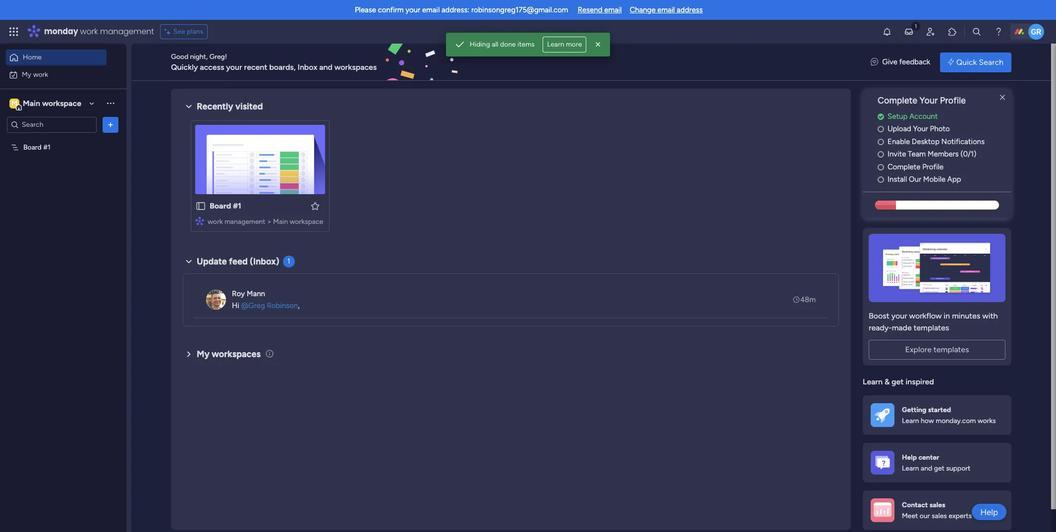 Task type: vqa. For each thing, say whether or not it's contained in the screenshot.
Search in workspace field
yes



Task type: locate. For each thing, give the bounding box(es) containing it.
0 vertical spatial board
[[23, 143, 41, 151]]

work inside 'button'
[[33, 70, 48, 79]]

work up the update
[[208, 218, 223, 226]]

my for my work
[[22, 70, 31, 79]]

install our mobile app
[[888, 175, 961, 184]]

0 horizontal spatial board
[[23, 143, 41, 151]]

board #1
[[23, 143, 50, 151], [210, 201, 241, 211]]

workspace image
[[9, 98, 19, 109]]

option
[[0, 138, 126, 140]]

learn down center
[[902, 464, 919, 473]]

complete up the setup
[[878, 95, 917, 106]]

3 email from the left
[[657, 5, 675, 14]]

mann
[[247, 289, 265, 298]]

learn inside help center learn and get support
[[902, 464, 919, 473]]

templates right "explore"
[[934, 345, 969, 354]]

learn down the getting
[[902, 417, 919, 425]]

2 email from the left
[[604, 5, 622, 14]]

0 vertical spatial board #1
[[23, 143, 50, 151]]

circle o image inside invite team members (0/1) link
[[878, 151, 884, 158]]

0 vertical spatial workspace
[[42, 98, 81, 108]]

1 circle o image from the top
[[878, 126, 884, 133]]

#1 up work management > main workspace
[[233, 201, 241, 211]]

contact
[[902, 501, 928, 509]]

1 horizontal spatial #1
[[233, 201, 241, 211]]

1 vertical spatial your
[[913, 125, 928, 133]]

4 circle o image from the top
[[878, 176, 884, 184]]

and right "inbox" in the top of the page
[[319, 62, 332, 72]]

0 horizontal spatial workspaces
[[212, 349, 261, 360]]

help left center
[[902, 453, 917, 462]]

options image
[[106, 120, 115, 130]]

1 horizontal spatial my
[[197, 349, 210, 360]]

email right change
[[657, 5, 675, 14]]

0 horizontal spatial management
[[100, 26, 154, 37]]

install our mobile app link
[[878, 174, 1012, 185]]

1 email from the left
[[422, 5, 440, 14]]

our
[[920, 512, 930, 520]]

upload your photo link
[[878, 124, 1012, 135]]

feedback
[[899, 58, 930, 67]]

0 horizontal spatial main
[[23, 98, 40, 108]]

my workspaces
[[197, 349, 261, 360]]

alert
[[446, 33, 610, 56]]

search everything image
[[972, 27, 982, 37]]

your for upload
[[913, 125, 928, 133]]

please confirm your email address: robinsongreg175@gmail.com
[[355, 5, 568, 14]]

give feedback
[[882, 58, 930, 67]]

1 vertical spatial work
[[33, 70, 48, 79]]

your
[[406, 5, 420, 14], [226, 62, 242, 72], [891, 311, 907, 321]]

close recently visited image
[[183, 101, 195, 113]]

circle o image inside upload your photo link
[[878, 126, 884, 133]]

quick search button
[[940, 52, 1012, 72]]

circle o image inside complete profile link
[[878, 163, 884, 171]]

workspaces right "inbox" in the top of the page
[[334, 62, 377, 72]]

0 vertical spatial #1
[[43, 143, 50, 151]]

roy
[[232, 289, 245, 298]]

0 vertical spatial management
[[100, 26, 154, 37]]

public board image
[[195, 201, 206, 212]]

m
[[11, 99, 17, 107]]

add to favorites image
[[310, 201, 320, 211]]

your down account
[[913, 125, 928, 133]]

hiding all done items
[[470, 40, 535, 49]]

2 vertical spatial work
[[208, 218, 223, 226]]

my work
[[22, 70, 48, 79]]

my right "open my workspaces" image
[[197, 349, 210, 360]]

board down search in workspace field
[[23, 143, 41, 151]]

1 horizontal spatial board
[[210, 201, 231, 211]]

address:
[[442, 5, 469, 14]]

board #1 down search in workspace field
[[23, 143, 50, 151]]

templates
[[914, 323, 949, 332], [934, 345, 969, 354]]

workspaces
[[334, 62, 377, 72], [212, 349, 261, 360]]

learn inside getting started learn how monday.com works
[[902, 417, 919, 425]]

1 horizontal spatial workspaces
[[334, 62, 377, 72]]

monday.com
[[936, 417, 976, 425]]

work right monday
[[80, 26, 98, 37]]

1 vertical spatial help
[[980, 507, 998, 517]]

v2 user feedback image
[[871, 57, 878, 68]]

1 vertical spatial and
[[921, 464, 932, 473]]

#1 inside list box
[[43, 143, 50, 151]]

see
[[173, 27, 185, 36]]

board
[[23, 143, 41, 151], [210, 201, 231, 211]]

1
[[287, 257, 290, 266]]

templates inside button
[[934, 345, 969, 354]]

sales
[[930, 501, 945, 509], [932, 512, 947, 520]]

get down center
[[934, 464, 945, 473]]

help center learn and get support
[[902, 453, 971, 473]]

your inside upload your photo link
[[913, 125, 928, 133]]

work down home
[[33, 70, 48, 79]]

visited
[[235, 101, 263, 112]]

0 vertical spatial templates
[[914, 323, 949, 332]]

1 horizontal spatial help
[[980, 507, 998, 517]]

your up made
[[891, 311, 907, 321]]

0 vertical spatial main
[[23, 98, 40, 108]]

>
[[267, 218, 271, 226]]

help inside button
[[980, 507, 998, 517]]

main right the workspace image
[[23, 98, 40, 108]]

roy mann image
[[206, 290, 226, 310]]

Search in workspace field
[[21, 119, 83, 130]]

your down the greg!
[[226, 62, 242, 72]]

email left address:
[[422, 5, 440, 14]]

dapulse x slim image
[[997, 92, 1009, 104]]

1 vertical spatial your
[[226, 62, 242, 72]]

0 horizontal spatial #1
[[43, 143, 50, 151]]

3 circle o image from the top
[[878, 163, 884, 171]]

quickly
[[171, 62, 198, 72]]

in
[[944, 311, 950, 321]]

work for my
[[33, 70, 48, 79]]

invite members image
[[926, 27, 936, 37]]

templates down workflow
[[914, 323, 949, 332]]

0 horizontal spatial help
[[902, 453, 917, 462]]

1 horizontal spatial get
[[934, 464, 945, 473]]

and inside help center learn and get support
[[921, 464, 932, 473]]

workspaces right "open my workspaces" image
[[212, 349, 261, 360]]

get
[[892, 377, 904, 386], [934, 464, 945, 473]]

circle o image inside install our mobile app link
[[878, 176, 884, 184]]

see plans
[[173, 27, 203, 36]]

0 vertical spatial help
[[902, 453, 917, 462]]

1 vertical spatial my
[[197, 349, 210, 360]]

main
[[23, 98, 40, 108], [273, 218, 288, 226]]

0 vertical spatial and
[[319, 62, 332, 72]]

started
[[928, 406, 951, 414]]

change email address
[[630, 5, 703, 14]]

1 vertical spatial board #1
[[210, 201, 241, 211]]

your up account
[[920, 95, 938, 106]]

1 horizontal spatial work
[[80, 26, 98, 37]]

complete your profile
[[878, 95, 966, 106]]

sales right our
[[932, 512, 947, 520]]

my inside 'button'
[[22, 70, 31, 79]]

learn inside button
[[547, 40, 564, 49]]

1 horizontal spatial email
[[604, 5, 622, 14]]

2 horizontal spatial email
[[657, 5, 675, 14]]

1 vertical spatial complete
[[888, 162, 921, 171]]

1 horizontal spatial and
[[921, 464, 932, 473]]

#1
[[43, 143, 50, 151], [233, 201, 241, 211]]

0 horizontal spatial and
[[319, 62, 332, 72]]

explore
[[905, 345, 932, 354]]

inbox
[[298, 62, 317, 72]]

your inside boost your workflow in minutes with ready-made templates
[[891, 311, 907, 321]]

2 horizontal spatial work
[[208, 218, 223, 226]]

items
[[518, 40, 535, 49]]

check circle image
[[878, 113, 884, 120]]

workspace up search in workspace field
[[42, 98, 81, 108]]

complete up install
[[888, 162, 921, 171]]

1 horizontal spatial board #1
[[210, 201, 241, 211]]

0 vertical spatial sales
[[930, 501, 945, 509]]

change email address link
[[630, 5, 703, 14]]

v2 bolt switch image
[[948, 57, 954, 68]]

0 vertical spatial workspaces
[[334, 62, 377, 72]]

0 horizontal spatial my
[[22, 70, 31, 79]]

0 horizontal spatial your
[[226, 62, 242, 72]]

1 vertical spatial management
[[224, 218, 265, 226]]

learn
[[547, 40, 564, 49], [863, 377, 883, 386], [902, 417, 919, 425], [902, 464, 919, 473]]

0 horizontal spatial get
[[892, 377, 904, 386]]

0 vertical spatial your
[[920, 95, 938, 106]]

support
[[946, 464, 971, 473]]

0 vertical spatial complete
[[878, 95, 917, 106]]

board #1 right "public board" image
[[210, 201, 241, 211]]

close image
[[593, 40, 603, 50]]

#1 down search in workspace field
[[43, 143, 50, 151]]

my down home
[[22, 70, 31, 79]]

get inside help center learn and get support
[[934, 464, 945, 473]]

address
[[677, 5, 703, 14]]

1 horizontal spatial your
[[406, 5, 420, 14]]

my
[[22, 70, 31, 79], [197, 349, 210, 360]]

0 horizontal spatial board #1
[[23, 143, 50, 151]]

1 horizontal spatial main
[[273, 218, 288, 226]]

help inside help center learn and get support
[[902, 453, 917, 462]]

help
[[902, 453, 917, 462], [980, 507, 998, 517]]

email right resend
[[604, 5, 622, 14]]

board right "public board" image
[[210, 201, 231, 211]]

complete profile
[[888, 162, 944, 171]]

learn left more
[[547, 40, 564, 49]]

profile up setup account link
[[940, 95, 966, 106]]

0 horizontal spatial email
[[422, 5, 440, 14]]

hiding
[[470, 40, 490, 49]]

resend email
[[578, 5, 622, 14]]

your for complete
[[920, 95, 938, 106]]

center
[[919, 453, 939, 462]]

2 vertical spatial your
[[891, 311, 907, 321]]

setup account link
[[878, 111, 1012, 122]]

sales up our
[[930, 501, 945, 509]]

your right confirm
[[406, 5, 420, 14]]

contact sales meet our sales experts
[[902, 501, 972, 520]]

1 vertical spatial templates
[[934, 345, 969, 354]]

boost
[[869, 311, 890, 321]]

your
[[920, 95, 938, 106], [913, 125, 928, 133]]

board #1 inside list box
[[23, 143, 50, 151]]

2 horizontal spatial your
[[891, 311, 907, 321]]

0 vertical spatial your
[[406, 5, 420, 14]]

greg robinson image
[[1028, 24, 1044, 40]]

2 circle o image from the top
[[878, 151, 884, 158]]

alert containing hiding all done items
[[446, 33, 610, 56]]

workspace
[[42, 98, 81, 108], [290, 218, 323, 226]]

0 vertical spatial my
[[22, 70, 31, 79]]

help right experts
[[980, 507, 998, 517]]

0 vertical spatial work
[[80, 26, 98, 37]]

app
[[947, 175, 961, 184]]

workspace down add to favorites image
[[290, 218, 323, 226]]

quick
[[956, 57, 977, 67]]

change
[[630, 5, 656, 14]]

get right the &
[[892, 377, 904, 386]]

and down center
[[921, 464, 932, 473]]

1 vertical spatial get
[[934, 464, 945, 473]]

enable desktop notifications link
[[878, 136, 1012, 147]]

profile down invite team members (0/1)
[[922, 162, 944, 171]]

main right >
[[273, 218, 288, 226]]

email
[[422, 5, 440, 14], [604, 5, 622, 14], [657, 5, 675, 14]]

0 horizontal spatial work
[[33, 70, 48, 79]]

1 horizontal spatial workspace
[[290, 218, 323, 226]]

meet
[[902, 512, 918, 520]]

invite
[[888, 150, 906, 159]]

circle o image
[[878, 126, 884, 133], [878, 151, 884, 158], [878, 163, 884, 171], [878, 176, 884, 184]]

board inside list box
[[23, 143, 41, 151]]

and
[[319, 62, 332, 72], [921, 464, 932, 473]]



Task type: describe. For each thing, give the bounding box(es) containing it.
complete for complete profile
[[888, 162, 921, 171]]

enable
[[888, 137, 910, 146]]

resend email link
[[578, 5, 622, 14]]

getting started element
[[863, 396, 1012, 435]]

work management > main workspace
[[208, 218, 323, 226]]

board #1 list box
[[0, 137, 126, 289]]

circle o image for upload
[[878, 126, 884, 133]]

48m
[[800, 295, 816, 304]]

robinsongreg175@gmail.com
[[471, 5, 568, 14]]

explore templates button
[[869, 340, 1006, 360]]

0 vertical spatial profile
[[940, 95, 966, 106]]

templates inside boost your workflow in minutes with ready-made templates
[[914, 323, 949, 332]]

workspace selection element
[[9, 97, 83, 110]]

circle o image
[[878, 138, 884, 146]]

circle o image for install
[[878, 176, 884, 184]]

apps image
[[948, 27, 958, 37]]

help button
[[972, 504, 1007, 520]]

recent
[[244, 62, 267, 72]]

setup account
[[888, 112, 938, 121]]

more
[[566, 40, 582, 49]]

learn left the &
[[863, 377, 883, 386]]

inbox image
[[904, 27, 914, 37]]

setup
[[888, 112, 908, 121]]

notifications image
[[882, 27, 892, 37]]

my work button
[[6, 67, 107, 83]]

update feed (inbox)
[[197, 256, 279, 267]]

made
[[892, 323, 912, 332]]

main workspace
[[23, 98, 81, 108]]

access
[[200, 62, 224, 72]]

recently visited
[[197, 101, 263, 112]]

learn & get inspired
[[863, 377, 934, 386]]

home
[[23, 53, 42, 61]]

getting started learn how monday.com works
[[902, 406, 996, 425]]

boost your workflow in minutes with ready-made templates
[[869, 311, 998, 332]]

monday work management
[[44, 26, 154, 37]]

feed
[[229, 256, 248, 267]]

experts
[[949, 512, 972, 520]]

give
[[882, 58, 898, 67]]

select product image
[[9, 27, 19, 37]]

help for help
[[980, 507, 998, 517]]

1 vertical spatial sales
[[932, 512, 947, 520]]

complete profile link
[[878, 161, 1012, 173]]

help center element
[[863, 443, 1012, 483]]

learn more button
[[543, 37, 586, 53]]

email for change email address
[[657, 5, 675, 14]]

work for monday
[[80, 26, 98, 37]]

workspace options image
[[106, 98, 115, 108]]

with
[[982, 311, 998, 321]]

contact sales element
[[863, 491, 1012, 530]]

getting
[[902, 406, 927, 414]]

invite team members (0/1)
[[888, 150, 977, 159]]

home button
[[6, 50, 107, 65]]

open my workspaces image
[[183, 348, 195, 360]]

mobile
[[923, 175, 946, 184]]

our
[[909, 175, 921, 184]]

1 vertical spatial board
[[210, 201, 231, 211]]

team
[[908, 150, 926, 159]]

quick search
[[956, 57, 1004, 67]]

done
[[500, 40, 516, 49]]

ready-
[[869, 323, 892, 332]]

night,
[[190, 52, 208, 61]]

good night, greg! quickly access your recent boards, inbox and workspaces
[[171, 52, 377, 72]]

recently
[[197, 101, 233, 112]]

boards,
[[269, 62, 296, 72]]

notifications
[[941, 137, 985, 146]]

account
[[909, 112, 938, 121]]

circle o image for complete
[[878, 163, 884, 171]]

workflow
[[909, 311, 942, 321]]

my for my workspaces
[[197, 349, 210, 360]]

email for resend email
[[604, 5, 622, 14]]

0 horizontal spatial workspace
[[42, 98, 81, 108]]

and inside the good night, greg! quickly access your recent boards, inbox and workspaces
[[319, 62, 332, 72]]

desktop
[[912, 137, 940, 146]]

help for help center learn and get support
[[902, 453, 917, 462]]

1 vertical spatial main
[[273, 218, 288, 226]]

works
[[978, 417, 996, 425]]

1 vertical spatial workspaces
[[212, 349, 261, 360]]

learn more
[[547, 40, 582, 49]]

1 vertical spatial #1
[[233, 201, 241, 211]]

&
[[885, 377, 890, 386]]

search
[[979, 57, 1004, 67]]

photo
[[930, 125, 950, 133]]

upload
[[888, 125, 911, 133]]

(0/1)
[[961, 150, 977, 159]]

complete for complete your profile
[[878, 95, 917, 106]]

explore templates
[[905, 345, 969, 354]]

confirm
[[378, 5, 404, 14]]

roy mann
[[232, 289, 265, 298]]

all
[[492, 40, 498, 49]]

1 horizontal spatial management
[[224, 218, 265, 226]]

1 image
[[911, 20, 920, 31]]

enable desktop notifications
[[888, 137, 985, 146]]

1 vertical spatial profile
[[922, 162, 944, 171]]

help image
[[994, 27, 1004, 37]]

templates image image
[[872, 234, 1003, 302]]

main inside workspace selection element
[[23, 98, 40, 108]]

resend
[[578, 5, 602, 14]]

circle o image for invite
[[878, 151, 884, 158]]

workspaces inside the good night, greg! quickly access your recent boards, inbox and workspaces
[[334, 62, 377, 72]]

members
[[928, 150, 959, 159]]

minutes
[[952, 311, 980, 321]]

(inbox)
[[250, 256, 279, 267]]

close update feed (inbox) image
[[183, 256, 195, 268]]

install
[[888, 175, 907, 184]]

see plans button
[[160, 24, 208, 39]]

1 vertical spatial workspace
[[290, 218, 323, 226]]

your inside the good night, greg! quickly access your recent boards, inbox and workspaces
[[226, 62, 242, 72]]

please
[[355, 5, 376, 14]]

0 vertical spatial get
[[892, 377, 904, 386]]

invite team members (0/1) link
[[878, 149, 1012, 160]]



